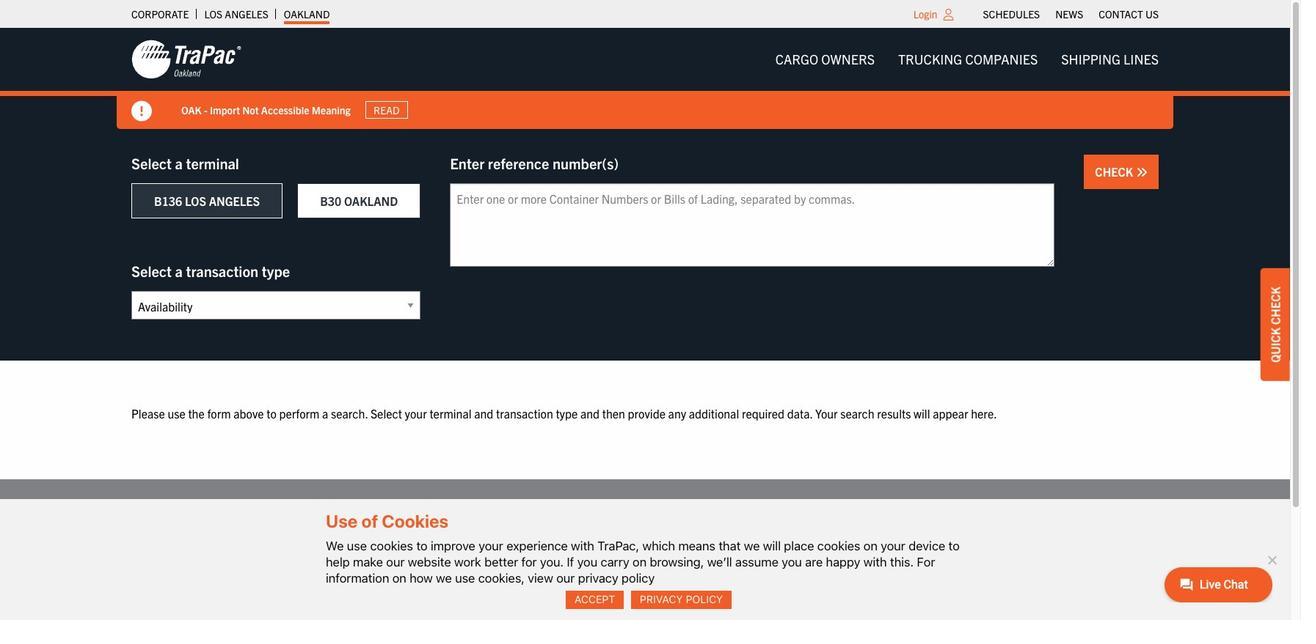Task type: describe. For each thing, give the bounding box(es) containing it.
means
[[678, 539, 715, 554]]

cargo owners
[[775, 51, 875, 68]]

0 vertical spatial on
[[864, 539, 878, 554]]

read link
[[365, 101, 408, 119]]

owners
[[821, 51, 875, 68]]

2 and from the left
[[580, 407, 600, 421]]

accessible
[[261, 103, 309, 116]]

7th
[[516, 540, 533, 554]]

which
[[642, 539, 675, 554]]

menu bar inside banner
[[764, 45, 1170, 74]]

read
[[374, 103, 400, 117]]

schedules link
[[983, 4, 1040, 24]]

then
[[602, 407, 625, 421]]

information
[[326, 572, 389, 586]]

privacy
[[578, 572, 618, 586]]

cargo owners link
[[764, 45, 886, 74]]

94607
[[552, 577, 586, 592]]

the
[[188, 407, 205, 421]]

above
[[234, 407, 264, 421]]

0 horizontal spatial on
[[392, 572, 406, 586]]

place
[[784, 539, 814, 554]]

privacy policy link
[[631, 591, 732, 610]]

corporate
[[131, 7, 189, 21]]

Enter reference number(s) text field
[[450, 183, 1055, 267]]

2800
[[486, 540, 513, 554]]

for
[[521, 555, 537, 570]]

footer containing 2800 7th street
[[0, 480, 1290, 621]]

- inside 2800 7th street berth 30 - 32 oakland, ca 94607
[[534, 559, 538, 573]]

help
[[326, 555, 350, 570]]

0 vertical spatial los
[[204, 7, 222, 21]]

oakland,
[[486, 577, 532, 592]]

cookies,
[[478, 572, 525, 586]]

oak - import not accessible meaning
[[181, 103, 350, 116]]

32
[[540, 559, 554, 573]]

b136 los angeles
[[154, 194, 260, 208]]

2722
[[825, 568, 852, 583]]

b30 oakland
[[320, 194, 398, 208]]

2 you from the left
[[782, 555, 802, 570]]

for
[[917, 555, 935, 570]]

how
[[410, 572, 433, 586]]

trucking companies link
[[886, 45, 1050, 74]]

0 vertical spatial will
[[914, 407, 930, 421]]

privacy policy
[[640, 594, 723, 606]]

this.
[[890, 555, 914, 570]]

1 horizontal spatial to
[[416, 539, 428, 554]]

carry
[[601, 555, 629, 570]]

make
[[353, 555, 383, 570]]

quick
[[1268, 328, 1283, 363]]

provide
[[628, 407, 666, 421]]

quick check link
[[1261, 269, 1290, 381]]

not
[[242, 103, 259, 116]]

oak
[[181, 103, 202, 116]]

a for terminal
[[175, 154, 183, 172]]

number(s)
[[553, 154, 619, 172]]

enter reference number(s)
[[450, 154, 619, 172]]

b136
[[154, 194, 182, 208]]

877-
[[776, 568, 800, 583]]

appear
[[933, 407, 968, 421]]

please
[[131, 407, 165, 421]]

1 vertical spatial we
[[436, 572, 452, 586]]

enter
[[450, 154, 485, 172]]

check button
[[1084, 155, 1159, 189]]

2 horizontal spatial use
[[455, 572, 475, 586]]

any
[[668, 407, 686, 421]]

a for transaction
[[175, 262, 183, 280]]

select a transaction type
[[131, 262, 290, 280]]

data.
[[787, 407, 813, 421]]

1 horizontal spatial our
[[556, 572, 575, 586]]

0 horizontal spatial to
[[267, 407, 276, 421]]

perform
[[279, 407, 320, 421]]

quick check
[[1268, 287, 1283, 363]]

corporate link
[[131, 4, 189, 24]]

we'll
[[707, 555, 732, 570]]

select for select a terminal
[[131, 154, 172, 172]]

ca
[[534, 577, 549, 592]]

1 and from the left
[[474, 407, 493, 421]]

work
[[454, 555, 481, 570]]

please use the form above to perform a search. select your terminal and transaction type and then provide any additional required data. your search results will appear here.
[[131, 407, 997, 421]]

contact
[[1099, 7, 1143, 21]]

light image
[[943, 9, 954, 21]]

30
[[518, 559, 531, 573]]

select a terminal
[[131, 154, 239, 172]]

experience
[[506, 539, 568, 554]]

form
[[207, 407, 231, 421]]

berth
[[486, 559, 515, 573]]

policy
[[622, 572, 655, 586]]

accept link
[[566, 591, 624, 610]]

policy
[[686, 594, 723, 606]]



Task type: locate. For each thing, give the bounding box(es) containing it.
0 vertical spatial terminal
[[186, 154, 239, 172]]

our right make
[[386, 555, 405, 570]]

1 vertical spatial our
[[556, 572, 575, 586]]

0 vertical spatial a
[[175, 154, 183, 172]]

your up the better
[[479, 539, 503, 554]]

will
[[914, 407, 930, 421], [763, 539, 781, 554]]

2 cookies from the left
[[817, 539, 860, 554]]

1 horizontal spatial you
[[782, 555, 802, 570]]

1 vertical spatial check
[[1268, 287, 1283, 325]]

0 horizontal spatial -
[[204, 103, 207, 116]]

you
[[577, 555, 597, 570], [782, 555, 802, 570]]

1 vertical spatial with
[[864, 555, 887, 570]]

- right oak
[[204, 103, 207, 116]]

select up the b136
[[131, 154, 172, 172]]

1 vertical spatial oakland
[[344, 194, 398, 208]]

cargo
[[775, 51, 818, 68]]

accept
[[574, 594, 615, 606]]

0 horizontal spatial use
[[168, 407, 185, 421]]

0 vertical spatial -
[[204, 103, 207, 116]]

are
[[805, 555, 823, 570]]

los
[[204, 7, 222, 21], [185, 194, 206, 208]]

0 vertical spatial angeles
[[225, 7, 268, 21]]

oakland link
[[284, 4, 330, 24]]

1 vertical spatial a
[[175, 262, 183, 280]]

your
[[405, 407, 427, 421], [479, 539, 503, 554], [881, 539, 905, 554]]

news
[[1055, 7, 1083, 21]]

terminal
[[186, 154, 239, 172], [430, 407, 471, 421]]

shipping lines link
[[1050, 45, 1170, 74]]

1 horizontal spatial cookies
[[817, 539, 860, 554]]

device
[[909, 539, 945, 554]]

2 vertical spatial on
[[392, 572, 406, 586]]

we
[[326, 539, 344, 554]]

2 vertical spatial select
[[371, 407, 402, 421]]

schedules
[[983, 7, 1040, 21]]

1 vertical spatial los
[[185, 194, 206, 208]]

0 horizontal spatial type
[[262, 262, 290, 280]]

solid image
[[131, 101, 152, 122]]

0 vertical spatial with
[[571, 539, 594, 554]]

trucking
[[898, 51, 962, 68]]

0 vertical spatial use
[[168, 407, 185, 421]]

on
[[864, 539, 878, 554], [633, 555, 647, 570], [392, 572, 406, 586]]

results
[[877, 407, 911, 421]]

a left search.
[[322, 407, 328, 421]]

use of cookies we use cookies to improve your experience with trapac, which means that we will place cookies on your device to help make our website work better for you. if you carry on browsing, we'll assume you are happy with this. for information on how we use cookies, view our privacy policy
[[326, 512, 960, 586]]

b30
[[320, 194, 341, 208]]

check
[[1095, 164, 1136, 179], [1268, 287, 1283, 325]]

2 vertical spatial use
[[455, 572, 475, 586]]

transaction
[[186, 262, 258, 280], [496, 407, 553, 421]]

1 vertical spatial on
[[633, 555, 647, 570]]

los angeles link
[[204, 4, 268, 24]]

contact us link
[[1099, 4, 1159, 24]]

select for select a transaction type
[[131, 262, 172, 280]]

menu bar down light "icon"
[[764, 45, 1170, 74]]

no image
[[1264, 553, 1279, 568]]

1 horizontal spatial transaction
[[496, 407, 553, 421]]

1 horizontal spatial type
[[556, 407, 578, 421]]

0 vertical spatial our
[[386, 555, 405, 570]]

on left how
[[392, 572, 406, 586]]

if
[[567, 555, 574, 570]]

0 vertical spatial oakland
[[284, 7, 330, 21]]

with left this.
[[864, 555, 887, 570]]

0 horizontal spatial you
[[577, 555, 597, 570]]

1 vertical spatial angeles
[[209, 194, 260, 208]]

2 vertical spatial a
[[322, 407, 328, 421]]

2 horizontal spatial to
[[949, 539, 960, 554]]

0 vertical spatial transaction
[[186, 262, 258, 280]]

1 vertical spatial will
[[763, 539, 781, 554]]

you down place
[[782, 555, 802, 570]]

use up make
[[347, 539, 367, 554]]

select
[[131, 154, 172, 172], [131, 262, 172, 280], [371, 407, 402, 421]]

1 horizontal spatial terminal
[[430, 407, 471, 421]]

menu bar containing cargo owners
[[764, 45, 1170, 74]]

1 vertical spatial menu bar
[[764, 45, 1170, 74]]

required
[[742, 407, 785, 421]]

1 vertical spatial select
[[131, 262, 172, 280]]

to
[[267, 407, 276, 421], [416, 539, 428, 554], [949, 539, 960, 554]]

solid image
[[1136, 167, 1148, 178]]

1 vertical spatial -
[[534, 559, 538, 573]]

los right the b136
[[185, 194, 206, 208]]

2 horizontal spatial your
[[881, 539, 905, 554]]

0 horizontal spatial we
[[436, 572, 452, 586]]

0 vertical spatial check
[[1095, 164, 1136, 179]]

0 horizontal spatial terminal
[[186, 154, 239, 172]]

1 vertical spatial transaction
[[496, 407, 553, 421]]

meaning
[[312, 103, 350, 116]]

to right device
[[949, 539, 960, 554]]

your
[[815, 407, 838, 421]]

banner containing cargo owners
[[0, 28, 1301, 129]]

1 vertical spatial type
[[556, 407, 578, 421]]

cookies
[[370, 539, 413, 554], [817, 539, 860, 554]]

angeles left oakland link
[[225, 7, 268, 21]]

trapac,
[[598, 539, 639, 554]]

service:
[[733, 568, 774, 583]]

your up this.
[[881, 539, 905, 554]]

type
[[262, 262, 290, 280], [556, 407, 578, 421]]

1 horizontal spatial we
[[744, 539, 760, 554]]

1 horizontal spatial check
[[1268, 287, 1283, 325]]

1 horizontal spatial will
[[914, 407, 930, 421]]

with up if
[[571, 539, 594, 554]]

search
[[840, 407, 874, 421]]

footer
[[0, 480, 1290, 621]]

0 horizontal spatial transaction
[[186, 262, 258, 280]]

our down if
[[556, 572, 575, 586]]

on up "policy"
[[633, 555, 647, 570]]

a down the b136
[[175, 262, 183, 280]]

news link
[[1055, 4, 1083, 24]]

cookies up happy
[[817, 539, 860, 554]]

1 cookies from the left
[[370, 539, 413, 554]]

- right 30
[[534, 559, 538, 573]]

1 horizontal spatial and
[[580, 407, 600, 421]]

oakland down the information
[[337, 587, 391, 601]]

happy
[[826, 555, 860, 570]]

0 horizontal spatial our
[[386, 555, 405, 570]]

select right search.
[[371, 407, 402, 421]]

0 horizontal spatial will
[[763, 539, 781, 554]]

387-
[[800, 568, 825, 583]]

you.
[[540, 555, 564, 570]]

0 horizontal spatial cookies
[[370, 539, 413, 554]]

to right above
[[267, 407, 276, 421]]

to up website
[[416, 539, 428, 554]]

select down the b136
[[131, 262, 172, 280]]

contact us
[[1099, 7, 1159, 21]]

login link
[[913, 7, 938, 21]]

will up the assume at right
[[763, 539, 781, 554]]

us
[[1145, 7, 1159, 21]]

menu bar containing schedules
[[975, 4, 1166, 24]]

will inside use of cookies we use cookies to improve your experience with trapac, which means that we will place cookies on your device to help make our website work better for you. if you carry on browsing, we'll assume you are happy with this. for information on how we use cookies, view our privacy policy
[[763, 539, 781, 554]]

1 horizontal spatial use
[[347, 539, 367, 554]]

privacy
[[640, 594, 683, 606]]

shipping
[[1061, 51, 1121, 68]]

angeles down select a terminal
[[209, 194, 260, 208]]

your right search.
[[405, 407, 427, 421]]

cookies
[[382, 512, 449, 532]]

0 vertical spatial type
[[262, 262, 290, 280]]

additional
[[689, 407, 739, 421]]

1 you from the left
[[577, 555, 597, 570]]

0 vertical spatial select
[[131, 154, 172, 172]]

view
[[528, 572, 553, 586]]

use down work in the bottom of the page
[[455, 572, 475, 586]]

companies
[[965, 51, 1038, 68]]

assume
[[735, 555, 779, 570]]

0 horizontal spatial with
[[571, 539, 594, 554]]

we down website
[[436, 572, 452, 586]]

1 horizontal spatial -
[[534, 559, 538, 573]]

login
[[913, 7, 938, 21]]

a up the b136
[[175, 154, 183, 172]]

use
[[326, 512, 358, 532]]

trucking companies
[[898, 51, 1038, 68]]

better
[[484, 555, 518, 570]]

here.
[[971, 407, 997, 421]]

1 horizontal spatial with
[[864, 555, 887, 570]]

we
[[744, 539, 760, 554], [436, 572, 452, 586]]

import
[[210, 103, 240, 116]]

improve
[[431, 539, 475, 554]]

on left device
[[864, 539, 878, 554]]

1 horizontal spatial your
[[479, 539, 503, 554]]

2 horizontal spatial on
[[864, 539, 878, 554]]

0 horizontal spatial check
[[1095, 164, 1136, 179]]

menu bar
[[975, 4, 1166, 24], [764, 45, 1170, 74]]

you right if
[[577, 555, 597, 570]]

of
[[361, 512, 378, 532]]

2800 7th street berth 30 - 32 oakland, ca 94607
[[486, 540, 586, 592]]

search.
[[331, 407, 368, 421]]

los up oakland image
[[204, 7, 222, 21]]

0 horizontal spatial and
[[474, 407, 493, 421]]

menu bar up shipping
[[975, 4, 1166, 24]]

1 vertical spatial terminal
[[430, 407, 471, 421]]

oakland image
[[131, 39, 241, 80]]

check inside "button"
[[1095, 164, 1136, 179]]

1 vertical spatial use
[[347, 539, 367, 554]]

1 horizontal spatial on
[[633, 555, 647, 570]]

oakland right b30 on the top left of page
[[344, 194, 398, 208]]

0 vertical spatial we
[[744, 539, 760, 554]]

customer
[[681, 568, 730, 583]]

oakland right the los angeles link on the left of the page
[[284, 7, 330, 21]]

0 vertical spatial menu bar
[[975, 4, 1166, 24]]

will right results
[[914, 407, 930, 421]]

banner
[[0, 28, 1301, 129]]

we up the assume at right
[[744, 539, 760, 554]]

0 horizontal spatial your
[[405, 407, 427, 421]]

oakland inside footer
[[337, 587, 391, 601]]

oakland
[[284, 7, 330, 21], [344, 194, 398, 208], [337, 587, 391, 601]]

- inside banner
[[204, 103, 207, 116]]

our
[[386, 555, 405, 570], [556, 572, 575, 586]]

reference
[[488, 154, 549, 172]]

cookies up make
[[370, 539, 413, 554]]

browsing,
[[650, 555, 704, 570]]

shipping lines
[[1061, 51, 1159, 68]]

2 vertical spatial oakland
[[337, 587, 391, 601]]

use left the
[[168, 407, 185, 421]]



Task type: vqa. For each thing, say whether or not it's contained in the screenshot.
third "YM" from the bottom
no



